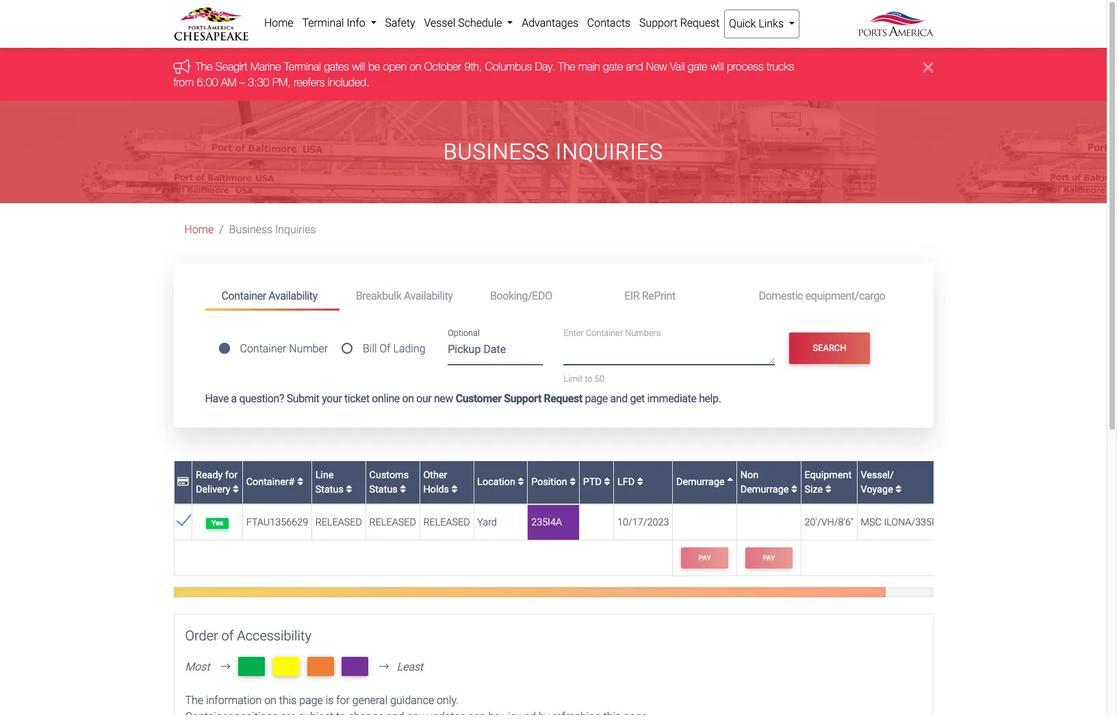 Task type: locate. For each thing, give the bounding box(es) containing it.
for right ready
[[225, 469, 238, 481]]

yard
[[478, 517, 497, 529]]

optional
[[448, 328, 480, 339]]

customs
[[370, 469, 409, 481]]

demurrage left non
[[677, 477, 727, 489]]

gate right the main
[[603, 61, 623, 73]]

1 horizontal spatial will
[[711, 61, 724, 73]]

availability up the container number
[[269, 289, 318, 302]]

sort image inside position link
[[570, 478, 576, 487]]

terminal left info
[[302, 16, 344, 29]]

long arrow right image
[[215, 662, 236, 673]]

sort image up 10/17/2023 at the bottom right
[[637, 478, 644, 487]]

on left this
[[264, 695, 277, 708]]

and left new
[[626, 61, 643, 73]]

0 horizontal spatial released
[[316, 517, 362, 529]]

1 horizontal spatial availability
[[404, 289, 453, 302]]

on left our
[[402, 392, 414, 405]]

ready
[[196, 469, 223, 481]]

reefers
[[294, 76, 325, 88]]

vessel/ voyage
[[861, 469, 896, 496]]

1 horizontal spatial status
[[370, 484, 398, 496]]

and left the get
[[611, 392, 628, 405]]

breakbulk
[[356, 289, 402, 302]]

the up 6:00
[[195, 61, 213, 73]]

availability
[[269, 289, 318, 302], [404, 289, 453, 302]]

sort image left the lfd at right bottom
[[604, 478, 611, 487]]

order of accessibility
[[185, 628, 312, 644]]

1 mt from the left
[[244, 659, 260, 675]]

for inside ready for delivery
[[225, 469, 238, 481]]

to
[[585, 374, 593, 384]]

0 vertical spatial home
[[264, 16, 294, 29]]

pm,
[[272, 76, 291, 88]]

lading
[[393, 343, 426, 356]]

0 horizontal spatial inquiries
[[275, 223, 316, 236]]

the seagirt marine terminal gates will be open on october 9th, columbus day. the main gate and new vail gate will process trucks from 6:00 am – 3:30 pm, reefers included.
[[174, 61, 795, 88]]

sort image inside lfd 'link'
[[637, 478, 644, 487]]

1 availability from the left
[[269, 289, 318, 302]]

sort image left 'size'
[[792, 485, 798, 495]]

0 vertical spatial page
[[585, 392, 608, 405]]

3 mt from the left
[[313, 659, 329, 675]]

0 horizontal spatial business inquiries
[[229, 223, 316, 236]]

sort image left customs status
[[346, 485, 352, 495]]

home link
[[260, 10, 298, 37], [185, 223, 214, 236]]

guidance
[[390, 695, 434, 708]]

demurrage down non
[[741, 484, 789, 496]]

request left quick in the top right of the page
[[681, 16, 720, 29]]

3 released from the left
[[424, 517, 470, 529]]

sort image left position
[[518, 478, 524, 487]]

the for the seagirt marine terminal gates will be open on october 9th, columbus day. the main gate and new vail gate will process trucks from 6:00 am – 3:30 pm, reefers included.
[[195, 61, 213, 73]]

status inside customs status
[[370, 484, 398, 496]]

4 mt from the left
[[347, 659, 363, 675]]

sort image inside ptd link
[[604, 478, 611, 487]]

breakbulk availability link
[[339, 284, 474, 309]]

terminal
[[302, 16, 344, 29], [284, 61, 321, 73]]

support right customer
[[504, 392, 542, 405]]

and inside the seagirt marine terminal gates will be open on october 9th, columbus day. the main gate and new vail gate will process trucks from 6:00 am – 3:30 pm, reefers included.
[[626, 61, 643, 73]]

1 horizontal spatial gate
[[688, 61, 708, 73]]

only.
[[437, 695, 459, 708]]

1 horizontal spatial support
[[640, 16, 678, 29]]

released down line status
[[316, 517, 362, 529]]

position link
[[532, 477, 576, 489]]

the
[[195, 61, 213, 73], [559, 61, 576, 73], [185, 695, 203, 708]]

immediate
[[647, 392, 697, 405]]

status down the 'line'
[[316, 484, 344, 496]]

for right is
[[336, 695, 350, 708]]

page left is
[[299, 695, 323, 708]]

line
[[316, 469, 334, 481]]

the information on this page is for general guidance only.
[[185, 695, 459, 708]]

1 horizontal spatial business inquiries
[[444, 139, 664, 165]]

the seagirt marine terminal gates will be open on october 9th, columbus day. the main gate and new vail gate will process trucks from 6:00 am – 3:30 pm, reefers included. link
[[174, 61, 795, 88]]

sort image for holds
[[452, 485, 458, 495]]

support up new
[[640, 16, 678, 29]]

vail
[[670, 61, 685, 73]]

on
[[410, 61, 421, 73], [402, 392, 414, 405], [264, 695, 277, 708]]

3:30
[[248, 76, 269, 88]]

0 horizontal spatial status
[[316, 484, 344, 496]]

0 vertical spatial terminal
[[302, 16, 344, 29]]

mt right long arrow right image
[[244, 659, 260, 675]]

0 vertical spatial business
[[444, 139, 550, 165]]

gates
[[324, 61, 349, 73]]

enter
[[564, 328, 584, 339]]

0 horizontal spatial home
[[185, 223, 214, 236]]

2 horizontal spatial released
[[424, 517, 470, 529]]

2 released from the left
[[370, 517, 416, 529]]

mt up the information on this page is for general guidance only.
[[313, 659, 329, 675]]

1 vertical spatial home
[[185, 223, 214, 236]]

general
[[353, 695, 388, 708]]

2 status from the left
[[370, 484, 398, 496]]

gate right vail
[[688, 61, 708, 73]]

availability inside breakbulk availability link
[[404, 289, 453, 302]]

customer support request link
[[456, 392, 583, 405]]

0 vertical spatial support
[[640, 16, 678, 29]]

sort image left the 'line'
[[297, 478, 304, 487]]

sort image right delivery
[[233, 485, 239, 495]]

get
[[630, 392, 645, 405]]

the for the information on this page is for general guidance only.
[[185, 695, 203, 708]]

sort image right holds on the left
[[452, 485, 458, 495]]

2 gate from the left
[[688, 61, 708, 73]]

1 horizontal spatial for
[[336, 695, 350, 708]]

0 horizontal spatial availability
[[269, 289, 318, 302]]

0 horizontal spatial will
[[352, 61, 366, 73]]

2 availability from the left
[[404, 289, 453, 302]]

9th,
[[465, 61, 482, 73]]

1 vertical spatial terminal
[[284, 61, 321, 73]]

equipment size
[[805, 469, 852, 496]]

0 horizontal spatial page
[[299, 695, 323, 708]]

0 vertical spatial and
[[626, 61, 643, 73]]

least
[[397, 661, 423, 674]]

container number
[[240, 343, 328, 356]]

released down customs status
[[370, 517, 416, 529]]

1 horizontal spatial released
[[370, 517, 416, 529]]

demurrage
[[677, 477, 727, 489], [741, 484, 789, 496]]

container up the container number
[[222, 289, 266, 302]]

gate
[[603, 61, 623, 73], [688, 61, 708, 73]]

Optional text field
[[448, 338, 543, 365]]

container for container availability
[[222, 289, 266, 302]]

1 will from the left
[[352, 61, 366, 73]]

will left be
[[352, 61, 366, 73]]

status for line
[[316, 484, 344, 496]]

sort image
[[297, 478, 304, 487], [570, 478, 576, 487], [604, 478, 611, 487], [233, 485, 239, 495], [400, 485, 406, 495], [826, 485, 832, 495], [896, 485, 902, 495]]

status down customs
[[370, 484, 398, 496]]

container
[[222, 289, 266, 302], [586, 328, 623, 339], [240, 343, 287, 356]]

will left process
[[711, 61, 724, 73]]

support request link
[[635, 10, 724, 37]]

advantages link
[[518, 10, 583, 37]]

the down most
[[185, 695, 203, 708]]

1 vertical spatial page
[[299, 695, 323, 708]]

1 horizontal spatial demurrage
[[741, 484, 789, 496]]

0 vertical spatial business inquiries
[[444, 139, 664, 165]]

schedule
[[458, 16, 502, 29]]

container for container number
[[240, 343, 287, 356]]

0 horizontal spatial home link
[[185, 223, 214, 236]]

availability inside container availability link
[[269, 289, 318, 302]]

ptd
[[583, 477, 604, 489]]

1 vertical spatial container
[[586, 328, 623, 339]]

released down holds on the left
[[424, 517, 470, 529]]

sort image for demurrage
[[792, 485, 798, 495]]

enter container numbers
[[564, 328, 661, 339]]

0 horizontal spatial request
[[544, 392, 583, 405]]

0 horizontal spatial support
[[504, 392, 542, 405]]

on right open
[[410, 61, 421, 73]]

new
[[434, 392, 453, 405]]

sort image
[[518, 478, 524, 487], [637, 478, 644, 487], [346, 485, 352, 495], [452, 485, 458, 495], [792, 485, 798, 495]]

online
[[372, 392, 400, 405]]

for
[[225, 469, 238, 481], [336, 695, 350, 708]]

is
[[326, 695, 334, 708]]

terminal up reefers
[[284, 61, 321, 73]]

6:00
[[197, 76, 218, 88]]

0 vertical spatial request
[[681, 16, 720, 29]]

seagirt
[[216, 61, 248, 73]]

lfd
[[618, 477, 637, 489]]

released
[[316, 517, 362, 529], [370, 517, 416, 529], [424, 517, 470, 529]]

container right enter
[[586, 328, 623, 339]]

container left number
[[240, 343, 287, 356]]

0 vertical spatial inquiries
[[556, 139, 664, 165]]

availability for breakbulk availability
[[404, 289, 453, 302]]

status for customs
[[370, 484, 398, 496]]

1 horizontal spatial request
[[681, 16, 720, 29]]

mt down accessibility
[[278, 659, 294, 675]]

1 vertical spatial for
[[336, 695, 350, 708]]

main
[[579, 61, 600, 73]]

terminal inside terminal info link
[[302, 16, 344, 29]]

ready for delivery
[[196, 469, 238, 496]]

1 vertical spatial inquiries
[[275, 223, 316, 236]]

container inside container availability link
[[222, 289, 266, 302]]

business inquiries
[[444, 139, 664, 165], [229, 223, 316, 236]]

search button
[[790, 333, 870, 364]]

sort image left ptd
[[570, 478, 576, 487]]

on inside the seagirt marine terminal gates will be open on october 9th, columbus day. the main gate and new vail gate will process trucks from 6:00 am – 3:30 pm, reefers included.
[[410, 61, 421, 73]]

order
[[185, 628, 218, 644]]

235i4a
[[532, 517, 562, 529]]

close image
[[924, 59, 934, 76]]

this
[[279, 695, 297, 708]]

1 horizontal spatial home link
[[260, 10, 298, 37]]

limit to 50
[[564, 374, 605, 384]]

request down limit
[[544, 392, 583, 405]]

page down 50
[[585, 392, 608, 405]]

0 horizontal spatial gate
[[603, 61, 623, 73]]

page
[[585, 392, 608, 405], [299, 695, 323, 708]]

1 horizontal spatial inquiries
[[556, 139, 664, 165]]

demurrage inside the non demurrage
[[741, 484, 789, 496]]

0 vertical spatial home link
[[260, 10, 298, 37]]

1 vertical spatial support
[[504, 392, 542, 405]]

2 vertical spatial container
[[240, 343, 287, 356]]

container availability
[[222, 289, 318, 302]]

1 vertical spatial home link
[[185, 223, 214, 236]]

1 vertical spatial and
[[611, 392, 628, 405]]

0 horizontal spatial for
[[225, 469, 238, 481]]

status inside line status
[[316, 484, 344, 496]]

mt left long arrow right icon
[[347, 659, 363, 675]]

0 vertical spatial on
[[410, 61, 421, 73]]

0 vertical spatial for
[[225, 469, 238, 481]]

availability right breakbulk
[[404, 289, 453, 302]]

most
[[185, 661, 210, 674]]

trucks
[[767, 61, 795, 73]]

marine
[[251, 61, 281, 73]]

bill of lading
[[363, 343, 426, 356]]

1 horizontal spatial home
[[264, 16, 294, 29]]

sort image right voyage
[[896, 485, 902, 495]]

0 horizontal spatial business
[[229, 223, 273, 236]]

your
[[322, 392, 342, 405]]

1 status from the left
[[316, 484, 344, 496]]

0 vertical spatial container
[[222, 289, 266, 302]]

booking/edo
[[490, 289, 552, 302]]

new
[[646, 61, 667, 73]]



Task type: describe. For each thing, give the bounding box(es) containing it.
submit
[[287, 392, 320, 405]]

customs status
[[370, 469, 409, 496]]

yes
[[211, 519, 224, 528]]

breakbulk availability
[[356, 289, 453, 302]]

be
[[369, 61, 380, 73]]

open
[[383, 61, 407, 73]]

quick links
[[729, 17, 787, 30]]

availability for container availability
[[269, 289, 318, 302]]

the seagirt marine terminal gates will be open on october 9th, columbus day. the main gate and new vail gate will process trucks from 6:00 am – 3:30 pm, reefers included. alert
[[0, 48, 1107, 101]]

1 vertical spatial business
[[229, 223, 273, 236]]

a
[[231, 392, 237, 405]]

quick
[[729, 17, 756, 30]]

20'/vh/8'6"
[[805, 517, 854, 529]]

domestic equipment/cargo
[[759, 289, 886, 302]]

help.
[[699, 392, 721, 405]]

1 horizontal spatial business
[[444, 139, 550, 165]]

2 vertical spatial on
[[264, 695, 277, 708]]

non
[[741, 469, 759, 481]]

have
[[205, 392, 229, 405]]

domestic equipment/cargo link
[[743, 284, 902, 309]]

included.
[[328, 76, 370, 88]]

terminal inside the seagirt marine terminal gates will be open on october 9th, columbus day. the main gate and new vail gate will process trucks from 6:00 am – 3:30 pm, reefers included.
[[284, 61, 321, 73]]

safety
[[385, 16, 415, 29]]

delivery
[[196, 484, 230, 496]]

home for bottommost home link
[[185, 223, 214, 236]]

vessel
[[424, 16, 456, 29]]

2 will from the left
[[711, 61, 724, 73]]

holds
[[424, 484, 449, 496]]

search
[[813, 343, 847, 354]]

number
[[289, 343, 328, 356]]

of
[[380, 343, 391, 356]]

question?
[[239, 392, 284, 405]]

1 released from the left
[[316, 517, 362, 529]]

sort up image
[[727, 478, 734, 487]]

long arrow right image
[[374, 662, 394, 673]]

container#
[[246, 477, 297, 489]]

1 vertical spatial on
[[402, 392, 414, 405]]

other
[[424, 469, 448, 481]]

ticket
[[344, 392, 370, 405]]

columbus
[[485, 61, 532, 73]]

10/17/2023
[[618, 517, 669, 529]]

sort image for status
[[346, 485, 352, 495]]

container availability link
[[205, 284, 339, 311]]

from
[[174, 76, 194, 88]]

customer
[[456, 392, 502, 405]]

Enter Container Numbers text field
[[564, 342, 775, 365]]

container# link
[[246, 477, 304, 489]]

limit
[[564, 374, 583, 384]]

contacts link
[[583, 10, 635, 37]]

domestic
[[759, 289, 803, 302]]

equipment/cargo
[[806, 289, 886, 302]]

line status
[[316, 469, 346, 496]]

–
[[240, 76, 245, 88]]

1 vertical spatial business inquiries
[[229, 223, 316, 236]]

terminal info
[[302, 16, 368, 29]]

position
[[532, 477, 570, 489]]

day.
[[535, 61, 555, 73]]

bullhorn image
[[174, 59, 195, 74]]

msc ilona/335r
[[861, 517, 938, 529]]

ptd link
[[583, 477, 611, 489]]

process
[[727, 61, 764, 73]]

msc
[[861, 517, 882, 529]]

ilona/335r
[[884, 517, 938, 529]]

info
[[347, 16, 366, 29]]

reprint
[[642, 289, 676, 302]]

credit card image
[[178, 478, 189, 487]]

information
[[206, 695, 262, 708]]

vessel schedule
[[424, 16, 505, 29]]

demurrage link
[[677, 477, 734, 489]]

sort image down customs
[[400, 485, 406, 495]]

sort image down the equipment
[[826, 485, 832, 495]]

am
[[221, 76, 237, 88]]

1 horizontal spatial page
[[585, 392, 608, 405]]

other holds
[[424, 469, 452, 496]]

booking/edo link
[[474, 284, 608, 309]]

october
[[424, 61, 462, 73]]

home for home link to the right
[[264, 16, 294, 29]]

advantages
[[522, 16, 579, 29]]

sort image inside container# link
[[297, 478, 304, 487]]

our
[[417, 392, 432, 405]]

have a question? submit your ticket online on our new customer support request page and get immediate help.
[[205, 392, 721, 405]]

2 mt from the left
[[278, 659, 294, 675]]

1 gate from the left
[[603, 61, 623, 73]]

the right the day.
[[559, 61, 576, 73]]

0 horizontal spatial demurrage
[[677, 477, 727, 489]]

sort image inside location link
[[518, 478, 524, 487]]

location
[[478, 477, 518, 489]]

links
[[759, 17, 784, 30]]

1 vertical spatial request
[[544, 392, 583, 405]]

voyage
[[861, 484, 894, 496]]

location link
[[478, 477, 524, 489]]



Task type: vqa. For each thing, say whether or not it's contained in the screenshot.
sort icon within PTD link
yes



